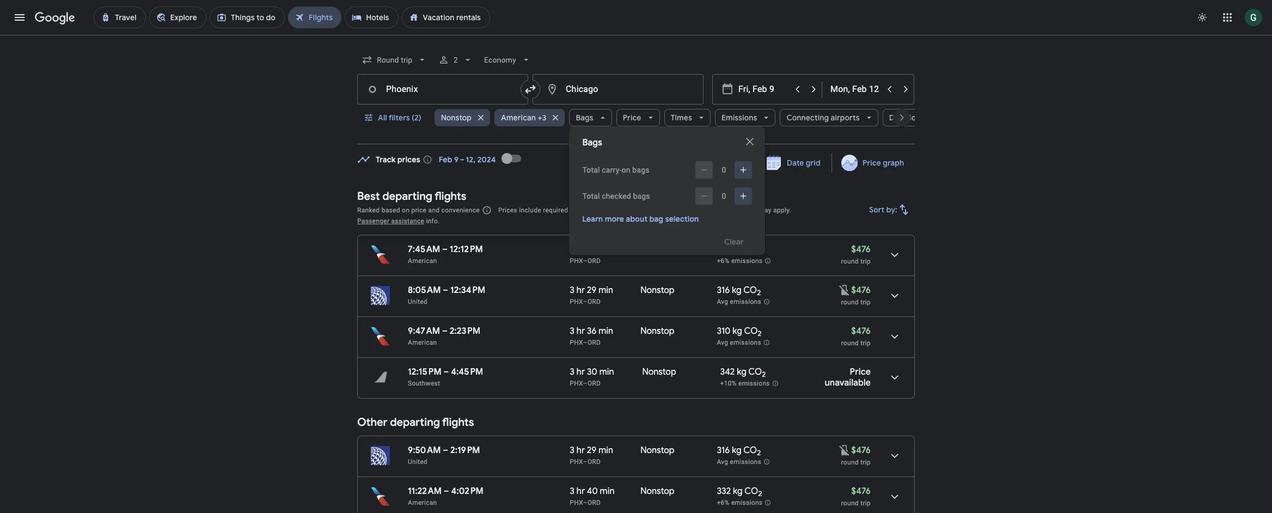 Task type: describe. For each thing, give the bounding box(es) containing it.
hr for 2:23 pm
[[577, 326, 585, 337]]

passenger assistance button
[[357, 217, 424, 225]]

united for 9:50 am
[[408, 458, 428, 466]]

avg emissions for 12:34 pm
[[717, 298, 761, 306]]

2 for 12:12 pm
[[758, 247, 762, 257]]

bags button
[[569, 105, 612, 131]]

on for carry-
[[622, 166, 631, 174]]

12:34 pm
[[450, 285, 486, 296]]

selection
[[665, 214, 699, 224]]

min for 4:45 pm
[[600, 367, 614, 377]]

kg for 12:34 pm
[[732, 285, 742, 296]]

hr for 2:19 pm
[[577, 445, 585, 456]]

round trip for 12:34 pm
[[841, 298, 871, 306]]

passenger
[[357, 217, 390, 225]]

Arrival time: 12:12 PM. text field
[[450, 244, 483, 255]]

emissions
[[722, 113, 757, 123]]

Departure time: 12:15 PM. text field
[[408, 367, 442, 377]]

332 kg co 2 for 3 hr 27 min
[[717, 244, 762, 257]]

learn more about bag selection link
[[583, 214, 699, 224]]

based
[[382, 206, 400, 214]]

include
[[519, 206, 541, 214]]

sort by: button
[[865, 197, 915, 223]]

12:12 pm
[[450, 244, 483, 255]]

grid
[[806, 158, 821, 168]]

kg for 2:23 pm
[[733, 326, 742, 337]]

0 for total checked bags
[[722, 192, 726, 200]]

avg for 2:23 pm
[[717, 339, 728, 347]]

co for 12:34 pm
[[744, 285, 757, 296]]

nonstop flight. element for 4:02 pm
[[641, 486, 675, 498]]

0 for total carry-on bags
[[722, 166, 726, 174]]

price graph
[[863, 158, 904, 168]]

feb 9 – 12, 2024
[[439, 155, 496, 164]]

2:23 pm
[[450, 326, 481, 337]]

ord for 4:45 pm
[[588, 380, 601, 387]]

+10%
[[720, 380, 737, 387]]

310
[[717, 326, 731, 337]]

476 US dollars text field
[[851, 486, 871, 497]]

476 US dollars text field
[[851, 326, 871, 337]]

4:45 pm
[[451, 367, 483, 377]]

carry-
[[602, 166, 622, 174]]

2:19 pm
[[450, 445, 480, 456]]

min for 2:23 pm
[[599, 326, 613, 337]]

change appearance image
[[1190, 4, 1216, 31]]

best departing flights
[[357, 190, 467, 203]]

filters
[[389, 113, 410, 123]]

332 for 3 hr 27 min
[[717, 244, 731, 255]]

passengers.
[[625, 206, 662, 214]]

3 for 4:02 pm
[[570, 486, 575, 497]]

more
[[605, 214, 624, 224]]

total checked bags
[[583, 192, 650, 200]]

316 kg co 2 for 2:19 pm
[[717, 445, 761, 458]]

$476 for 3 hr 27 min
[[851, 244, 871, 255]]

all filters (2)
[[378, 113, 421, 123]]

Departure time: 8:05 AM. text field
[[408, 285, 441, 296]]

american inside popup button
[[501, 113, 536, 123]]

prices
[[498, 206, 517, 214]]

next image
[[889, 105, 915, 131]]

none text field inside search box
[[357, 74, 528, 105]]

sort by:
[[869, 205, 898, 215]]

other departing flights
[[357, 416, 474, 429]]

nonstop for 12:12 pm
[[641, 244, 675, 255]]

2 $476 from the top
[[851, 285, 871, 296]]

3 hr 40 min phx – ord
[[570, 486, 615, 507]]

price graph button
[[834, 153, 913, 173]]

times
[[671, 113, 692, 123]]

trip for 3 hr 27 min
[[861, 258, 871, 265]]

9:50 am
[[408, 445, 441, 456]]

co for 12:12 pm
[[745, 244, 758, 255]]

9:47 am – 2:23 pm american
[[408, 326, 481, 346]]

date
[[787, 158, 804, 168]]

graph
[[883, 158, 904, 168]]

phx for 12:34 pm
[[570, 298, 583, 306]]

2 button
[[434, 47, 478, 73]]

phx for 2:19 pm
[[570, 458, 583, 466]]

trip for 3 hr 40 min
[[861, 499, 871, 507]]

3 hr 36 min phx – ord
[[570, 326, 613, 346]]

min for 12:12 pm
[[598, 244, 613, 255]]

total duration 3 hr 29 min. element for 12:34 pm
[[570, 285, 641, 297]]

american +3 button
[[495, 105, 565, 131]]

kg for 12:12 pm
[[733, 244, 743, 255]]

3 for 4:45 pm
[[570, 367, 575, 377]]

7:45 am
[[408, 244, 440, 255]]

– inside 12:15 pm – 4:45 pm southwest
[[444, 367, 449, 377]]

best
[[357, 190, 380, 203]]

american for 2:23 pm
[[408, 339, 437, 346]]

charges
[[692, 206, 716, 214]]

316 kg co 2 for 12:34 pm
[[717, 285, 761, 298]]

36
[[587, 326, 597, 337]]

3 for 12:12 pm
[[570, 244, 575, 255]]

2 for 4:02 pm
[[758, 489, 762, 499]]

airports
[[831, 113, 860, 123]]

3 for 2:23 pm
[[570, 326, 575, 337]]

40
[[587, 486, 598, 497]]

flights for best departing flights
[[435, 190, 467, 203]]

0 vertical spatial bags
[[633, 166, 650, 174]]

total for total checked bags
[[583, 192, 600, 200]]

apply.
[[773, 206, 791, 214]]

prices
[[398, 155, 420, 164]]

date grid
[[787, 158, 821, 168]]

– inside 9:50 am – 2:19 pm united
[[443, 445, 448, 456]]

all
[[378, 113, 387, 123]]

ord for 2:23 pm
[[588, 339, 601, 346]]

332 for 3 hr 40 min
[[717, 486, 731, 497]]

nonstop flight. element for 12:34 pm
[[641, 285, 675, 297]]

Return text field
[[831, 75, 881, 104]]

required
[[543, 206, 568, 214]]

11:22 am – 4:02 pm american
[[408, 486, 484, 507]]

4 $476 from the top
[[851, 445, 871, 456]]

emissions for 12:12 pm
[[731, 257, 763, 265]]

2 fees from the left
[[744, 206, 757, 214]]

– inside 11:22 am – 4:02 pm american
[[444, 486, 449, 497]]

(2)
[[412, 113, 421, 123]]

Departure time: 11:22 AM. text field
[[408, 486, 442, 497]]

2 476 us dollars text field from the top
[[851, 445, 871, 456]]

find the best price region
[[357, 145, 915, 181]]

ord for 4:02 pm
[[588, 499, 601, 507]]

hr for 12:34 pm
[[577, 285, 585, 296]]

3 for 12:34 pm
[[570, 285, 575, 296]]

nonstop flight. element for 2:23 pm
[[641, 326, 675, 338]]

connecting
[[787, 113, 829, 123]]

ranked based on price and convenience
[[357, 206, 480, 214]]

for
[[609, 206, 618, 214]]

– inside 3 hr 40 min phx – ord
[[583, 499, 588, 507]]

round for 3 hr 27 min
[[841, 258, 859, 265]]

kg for 4:02 pm
[[733, 486, 743, 497]]

Arrival time: 4:02 PM. text field
[[451, 486, 484, 497]]

track
[[376, 155, 396, 164]]

avg emissions for 2:19 pm
[[717, 458, 761, 466]]

– up 40
[[583, 458, 588, 466]]

2 for 4:45 pm
[[762, 370, 766, 379]]

ord for 2:19 pm
[[588, 458, 601, 466]]

29 for 12:34 pm
[[587, 285, 597, 296]]

+
[[588, 206, 592, 214]]

departing for best
[[383, 190, 432, 203]]

+3
[[538, 113, 547, 123]]

7:45 am – 12:12 pm american
[[408, 244, 483, 265]]

476 US dollars text field
[[851, 285, 871, 296]]

this price for this flight doesn't include overhead bin access. if you need a carry-on bag, use the bags filter to update prices. image for 2:19 pm
[[838, 444, 851, 457]]

by:
[[887, 205, 898, 215]]

co for 2:23 pm
[[744, 326, 758, 337]]

27
[[587, 244, 596, 255]]

nonstop button
[[434, 105, 490, 131]]

co for 2:19 pm
[[744, 445, 757, 456]]

duration button
[[883, 105, 939, 131]]

checked
[[602, 192, 631, 200]]

bag fees button
[[731, 206, 757, 214]]

emissions for 4:02 pm
[[731, 499, 763, 507]]

– inside 3 hr 36 min phx – ord
[[583, 339, 588, 346]]

2 inside popup button
[[454, 56, 458, 64]]

ord for 12:34 pm
[[588, 298, 601, 306]]

3 hr 30 min phx – ord
[[570, 367, 614, 387]]

– inside 3 hr 27 min phx – ord
[[583, 257, 588, 265]]

Departure time: 9:47 AM. text field
[[408, 326, 440, 337]]

flight details. leaves phoenix sky harbor international airport at 12:15 pm on friday, february 9 and arrives at o'hare international airport at 4:45 pm on friday, february 9. image
[[882, 364, 908, 391]]

flight details. leaves phoenix sky harbor international airport at 8:05 am on friday, february 9 and arrives at o'hare international airport at 12:34 pm on friday, february 9. image
[[882, 283, 908, 309]]

leaves phoenix sky harbor international airport at 12:15 pm on friday, february 9 and arrives at o'hare international airport at 4:45 pm on friday, february 9. element
[[408, 367, 483, 377]]

united for 8:05 am
[[408, 298, 428, 306]]

co for 4:45 pm
[[749, 367, 762, 377]]

learn
[[583, 214, 603, 224]]

bag inside prices include required taxes + fees for 2 passengers. optional charges and bag fees may apply. passenger assistance
[[731, 206, 742, 214]]

departing for other
[[390, 416, 440, 429]]

southwest
[[408, 380, 440, 387]]

times button
[[664, 105, 711, 131]]

1 476 us dollars text field from the top
[[851, 244, 871, 255]]

emissions for 2:23 pm
[[730, 339, 761, 347]]

Departure time: 9:50 AM. text field
[[408, 445, 441, 456]]

342 kg co 2
[[720, 367, 766, 379]]

4 trip from the top
[[861, 459, 871, 466]]

leaves phoenix sky harbor international airport at 7:45 am on friday, february 9 and arrives at o'hare international airport at 12:12 pm on friday, february 9. element
[[408, 244, 483, 255]]

duration
[[889, 113, 921, 123]]

other
[[357, 416, 388, 429]]



Task type: vqa. For each thing, say whether or not it's contained in the screenshot.
United States
no



Task type: locate. For each thing, give the bounding box(es) containing it.
phx inside 3 hr 40 min phx – ord
[[570, 499, 583, 507]]

5 round from the top
[[841, 499, 859, 507]]

about
[[626, 214, 648, 224]]

avg
[[717, 298, 728, 306], [717, 339, 728, 347], [717, 458, 728, 466]]

ord down 27
[[588, 257, 601, 265]]

1 vertical spatial flights
[[442, 416, 474, 429]]

5 hr from the top
[[577, 445, 585, 456]]

1 vertical spatial avg emissions
[[717, 339, 761, 347]]

ord for 12:12 pm
[[588, 257, 601, 265]]

– inside 8:05 am – 12:34 pm united
[[443, 285, 448, 296]]

476 us dollars text field left 'flight details. leaves phoenix sky harbor international airport at 7:45 am on friday, february 9 and arrives at o'hare international airport at 12:12 pm on friday, february 9.' icon
[[851, 244, 871, 255]]

hr for 4:45 pm
[[577, 367, 585, 377]]

3 inside 3 hr 40 min phx – ord
[[570, 486, 575, 497]]

this price for this flight doesn't include overhead bin access. if you need a carry-on bag, use the bags filter to update prices. image up 476 us dollars text box
[[838, 284, 851, 297]]

3 for 2:19 pm
[[570, 445, 575, 456]]

total duration 3 hr 27 min. element
[[570, 244, 641, 257]]

$476 left flight details. leaves phoenix sky harbor international airport at 9:47 am on friday, february 9 and arrives at o'hare international airport at 2:23 pm on friday, february 9. icon
[[851, 326, 871, 337]]

310 kg co 2
[[717, 326, 762, 338]]

3 phx from the top
[[570, 339, 583, 346]]

total left carry-
[[583, 166, 600, 174]]

hr inside 3 hr 30 min phx – ord
[[577, 367, 585, 377]]

american down 11:22 am text field
[[408, 499, 437, 507]]

29 down 3 hr 27 min phx – ord
[[587, 285, 597, 296]]

round up 476 us dollars text field
[[841, 459, 859, 466]]

3 left 27
[[570, 244, 575, 255]]

kg for 2:19 pm
[[732, 445, 742, 456]]

1 vertical spatial 332 kg co 2
[[717, 486, 762, 499]]

1 horizontal spatial fees
[[744, 206, 757, 214]]

0 vertical spatial on
[[622, 166, 631, 174]]

2 332 from the top
[[717, 486, 731, 497]]

nonstop for 4:45 pm
[[642, 367, 676, 377]]

29 for 2:19 pm
[[587, 445, 597, 456]]

taxes
[[570, 206, 587, 214]]

0 vertical spatial 3 hr 29 min phx – ord
[[570, 285, 613, 306]]

2 and from the left
[[718, 206, 729, 214]]

$476 left flight details. leaves phoenix sky harbor international airport at 9:50 am on friday, february 9 and arrives at o'hare international airport at 2:19 pm on friday, february 9. image
[[851, 445, 871, 456]]

1 vertical spatial total duration 3 hr 29 min. element
[[570, 445, 641, 458]]

fees
[[594, 206, 607, 214], [744, 206, 757, 214]]

0 horizontal spatial and
[[428, 206, 440, 214]]

11:22 am
[[408, 486, 442, 497]]

flights up 2:19 pm
[[442, 416, 474, 429]]

– up '36'
[[583, 298, 588, 306]]

price for price unavailable
[[850, 367, 871, 377]]

1 vertical spatial 316
[[717, 445, 730, 456]]

american down 7:45 am text field
[[408, 257, 437, 265]]

flights for other departing flights
[[442, 416, 474, 429]]

min up "total duration 3 hr 40 min." element
[[599, 445, 613, 456]]

–
[[442, 244, 448, 255], [583, 257, 588, 265], [443, 285, 448, 296], [583, 298, 588, 306], [442, 326, 448, 337], [583, 339, 588, 346], [444, 367, 449, 377], [583, 380, 588, 387], [443, 445, 448, 456], [583, 458, 588, 466], [444, 486, 449, 497], [583, 499, 588, 507]]

1 total from the top
[[583, 166, 600, 174]]

trip up $476 text box
[[861, 258, 871, 265]]

ord down 40
[[588, 499, 601, 507]]

total duration 3 hr 36 min. element
[[570, 326, 641, 338]]

flight details. leaves phoenix sky harbor international airport at 11:22 am on friday, february 9 and arrives at o'hare international airport at 4:02 pm on friday, february 9. image
[[882, 484, 908, 510]]

phx for 2:23 pm
[[570, 339, 583, 346]]

1 fees from the left
[[594, 206, 607, 214]]

2 3 from the top
[[570, 285, 575, 296]]

total up +
[[583, 192, 600, 200]]

Departure time: 7:45 AM. text field
[[408, 244, 440, 255]]

hr up 3 hr 40 min phx – ord
[[577, 445, 585, 456]]

ord inside 3 hr 36 min phx – ord
[[588, 339, 601, 346]]

trip down 476 us dollars text field
[[861, 499, 871, 507]]

0 horizontal spatial bag
[[650, 214, 664, 224]]

0 vertical spatial united
[[408, 298, 428, 306]]

1 vertical spatial 476 us dollars text field
[[851, 445, 871, 456]]

– left 4:02 pm
[[444, 486, 449, 497]]

2 united from the top
[[408, 458, 428, 466]]

2 0 from the top
[[722, 192, 726, 200]]

$476 round trip for 3 hr 40 min
[[841, 486, 871, 507]]

departing up ranked based on price and convenience
[[383, 190, 432, 203]]

2 round trip from the top
[[841, 459, 871, 466]]

316 for 2:19 pm
[[717, 445, 730, 456]]

1 vertical spatial 0
[[722, 192, 726, 200]]

1 +6% from the top
[[717, 257, 730, 265]]

0 vertical spatial 316
[[717, 285, 730, 296]]

Arrival time: 2:19 PM. text field
[[450, 445, 480, 456]]

1 vertical spatial departing
[[390, 416, 440, 429]]

3 round from the top
[[841, 339, 859, 347]]

phx down "total duration 3 hr 40 min." element
[[570, 499, 583, 507]]

min right '36'
[[599, 326, 613, 337]]

price inside popup button
[[623, 113, 641, 123]]

3 hr 29 min phx – ord for 12:34 pm
[[570, 285, 613, 306]]

co for 4:02 pm
[[745, 486, 758, 497]]

hr inside 3 hr 27 min phx – ord
[[577, 244, 585, 255]]

ranked
[[357, 206, 380, 214]]

2 316 from the top
[[717, 445, 730, 456]]

round trip for 2:19 pm
[[841, 459, 871, 466]]

5 phx from the top
[[570, 458, 583, 466]]

2 avg emissions from the top
[[717, 339, 761, 347]]

0 horizontal spatial on
[[402, 206, 410, 214]]

3 $476 from the top
[[851, 326, 871, 337]]

may
[[759, 206, 772, 214]]

– left 2:19 pm
[[443, 445, 448, 456]]

3 left '36'
[[570, 326, 575, 337]]

ord
[[588, 257, 601, 265], [588, 298, 601, 306], [588, 339, 601, 346], [588, 380, 601, 387], [588, 458, 601, 466], [588, 499, 601, 507]]

price button
[[616, 105, 660, 131]]

1 vertical spatial avg
[[717, 339, 728, 347]]

flight details. leaves phoenix sky harbor international airport at 9:47 am on friday, february 9 and arrives at o'hare international airport at 2:23 pm on friday, february 9. image
[[882, 324, 908, 350]]

– down 40
[[583, 499, 588, 507]]

american for 12:12 pm
[[408, 257, 437, 265]]

None search field
[[357, 47, 939, 255]]

united down departure time: 8:05 am. text field
[[408, 298, 428, 306]]

2024
[[478, 155, 496, 164]]

2 for 2:19 pm
[[757, 448, 761, 458]]

round for 3 hr 36 min
[[841, 339, 859, 347]]

bags
[[576, 113, 594, 123], [583, 137, 602, 148]]

0 horizontal spatial fees
[[594, 206, 607, 214]]

1 vertical spatial 29
[[587, 445, 597, 456]]

$476 round trip left flight details. leaves phoenix sky harbor international airport at 9:47 am on friday, february 9 and arrives at o'hare international airport at 2:23 pm on friday, february 9. icon
[[841, 326, 871, 347]]

2 vertical spatial avg emissions
[[717, 458, 761, 466]]

kg for 4:45 pm
[[737, 367, 747, 377]]

total duration 3 hr 29 min. element down 3 hr 27 min phx – ord
[[570, 285, 641, 297]]

1 vertical spatial +6% emissions
[[717, 499, 763, 507]]

1 vertical spatial price
[[863, 158, 881, 168]]

phx down total duration 3 hr 27 min. element
[[570, 257, 583, 265]]

this price for this flight doesn't include overhead bin access. if you need a carry-on bag, use the bags filter to update prices. image
[[838, 284, 851, 297], [838, 444, 851, 457]]

and right price
[[428, 206, 440, 214]]

1 0 from the top
[[722, 166, 726, 174]]

total duration 3 hr 29 min. element for 2:19 pm
[[570, 445, 641, 458]]

nonstop for 2:23 pm
[[641, 326, 675, 337]]

price left "flight details. leaves phoenix sky harbor international airport at 12:15 pm on friday, february 9 and arrives at o'hare international airport at 4:45 pm on friday, february 9." image
[[850, 367, 871, 377]]

+10% emissions
[[720, 380, 770, 387]]

1 vertical spatial 332
[[717, 486, 731, 497]]

and right charges
[[718, 206, 729, 214]]

2 vertical spatial $476 round trip
[[841, 486, 871, 507]]

price right bags popup button
[[623, 113, 641, 123]]

hr left 40
[[577, 486, 585, 497]]

bag
[[731, 206, 742, 214], [650, 214, 664, 224]]

optional
[[664, 206, 690, 214]]

+6% for 3 hr 27 min
[[717, 257, 730, 265]]

1 united from the top
[[408, 298, 428, 306]]

3 left 40
[[570, 486, 575, 497]]

1 3 from the top
[[570, 244, 575, 255]]

– down 27
[[583, 257, 588, 265]]

ord up 40
[[588, 458, 601, 466]]

0 vertical spatial 332
[[717, 244, 731, 255]]

assistance
[[391, 217, 424, 225]]

3 hr 29 min phx – ord up 40
[[570, 445, 613, 466]]

bags down bags popup button
[[583, 137, 602, 148]]

– right 7:45 am
[[442, 244, 448, 255]]

0 vertical spatial 332 kg co 2
[[717, 244, 762, 257]]

476 us dollars text field left flight details. leaves phoenix sky harbor international airport at 9:50 am on friday, february 9 and arrives at o'hare international airport at 2:19 pm on friday, february 9. image
[[851, 445, 871, 456]]

2 +6% from the top
[[717, 499, 730, 507]]

min inside 3 hr 30 min phx – ord
[[600, 367, 614, 377]]

2 3 hr 29 min phx – ord from the top
[[570, 445, 613, 466]]

9 – 12,
[[454, 155, 476, 164]]

bag left may at the top right of the page
[[731, 206, 742, 214]]

main content
[[357, 145, 915, 513]]

leaves phoenix sky harbor international airport at 9:50 am on friday, february 9 and arrives at o'hare international airport at 2:19 pm on friday, february 9. element
[[408, 445, 480, 456]]

price inside button
[[863, 158, 881, 168]]

1 vertical spatial on
[[402, 206, 410, 214]]

prices include required taxes + fees for 2 passengers. optional charges and bag fees may apply. passenger assistance
[[357, 206, 791, 225]]

$476 round trip left flight details. leaves phoenix sky harbor international airport at 11:22 am on friday, february 9 and arrives at o'hare international airport at 4:02 pm on friday, february 9. icon
[[841, 486, 871, 507]]

2 $476 round trip from the top
[[841, 326, 871, 347]]

1 332 from the top
[[717, 244, 731, 255]]

1 vertical spatial total
[[583, 192, 600, 200]]

2 for 2:23 pm
[[758, 329, 762, 338]]

learn more about ranking image
[[482, 205, 492, 215]]

1 round trip from the top
[[841, 298, 871, 306]]

2
[[454, 56, 458, 64], [619, 206, 623, 214], [758, 247, 762, 257], [757, 288, 761, 298], [758, 329, 762, 338], [762, 370, 766, 379], [757, 448, 761, 458], [758, 489, 762, 499]]

united
[[408, 298, 428, 306], [408, 458, 428, 466]]

1 29 from the top
[[587, 285, 597, 296]]

2 inside 342 kg co 2
[[762, 370, 766, 379]]

kg inside '310 kg co 2'
[[733, 326, 742, 337]]

co inside 342 kg co 2
[[749, 367, 762, 377]]

$476 left 'flight details. leaves phoenix sky harbor international airport at 7:45 am on friday, february 9 and arrives at o'hare international airport at 12:12 pm on friday, february 9.' icon
[[851, 244, 871, 255]]

bags right carry-
[[633, 166, 650, 174]]

phx up 3 hr 40 min phx – ord
[[570, 458, 583, 466]]

5 trip from the top
[[861, 499, 871, 507]]

american for 4:02 pm
[[408, 499, 437, 507]]

leaves phoenix sky harbor international airport at 11:22 am on friday, february 9 and arrives at o'hare international airport at 4:02 pm on friday, february 9. element
[[408, 486, 484, 497]]

6 hr from the top
[[577, 486, 585, 497]]

8:05 am – 12:34 pm united
[[408, 285, 486, 306]]

min down 3 hr 27 min phx – ord
[[599, 285, 613, 296]]

0 vertical spatial avg emissions
[[717, 298, 761, 306]]

min for 12:34 pm
[[599, 285, 613, 296]]

phx for 4:02 pm
[[570, 499, 583, 507]]

– left 2:23 pm text field
[[442, 326, 448, 337]]

1 this price for this flight doesn't include overhead bin access. if you need a carry-on bag, use the bags filter to update prices. image from the top
[[838, 284, 851, 297]]

2 ord from the top
[[588, 298, 601, 306]]

5 3 from the top
[[570, 445, 575, 456]]

$476 round trip for 3 hr 27 min
[[841, 244, 871, 265]]

None field
[[357, 50, 432, 70], [480, 50, 536, 70], [357, 50, 432, 70], [480, 50, 536, 70]]

$476 round trip up $476 text box
[[841, 244, 871, 265]]

3 up 3 hr 40 min phx – ord
[[570, 445, 575, 456]]

min inside 3 hr 36 min phx – ord
[[599, 326, 613, 337]]

ord inside 3 hr 40 min phx – ord
[[588, 499, 601, 507]]

+6% for 3 hr 40 min
[[717, 499, 730, 507]]

ord inside 3 hr 30 min phx – ord
[[588, 380, 601, 387]]

price for price
[[623, 113, 641, 123]]

$476 for 3 hr 36 min
[[851, 326, 871, 337]]

1 3 hr 29 min phx – ord from the top
[[570, 285, 613, 306]]

convenience
[[442, 206, 480, 214]]

$476 left flight details. leaves phoenix sky harbor international airport at 8:05 am on friday, february 9 and arrives at o'hare international airport at 12:34 pm on friday, february 9. image
[[851, 285, 871, 296]]

316
[[717, 285, 730, 296], [717, 445, 730, 456]]

phx inside 3 hr 30 min phx – ord
[[570, 380, 583, 387]]

min
[[598, 244, 613, 255], [599, 285, 613, 296], [599, 326, 613, 337], [600, 367, 614, 377], [599, 445, 613, 456], [600, 486, 615, 497]]

avg emissions for 2:23 pm
[[717, 339, 761, 347]]

Departure text field
[[739, 75, 789, 104]]

phx
[[570, 257, 583, 265], [570, 298, 583, 306], [570, 339, 583, 346], [570, 380, 583, 387], [570, 458, 583, 466], [570, 499, 583, 507]]

track prices
[[376, 155, 420, 164]]

connecting airports button
[[780, 105, 878, 131]]

departing
[[383, 190, 432, 203], [390, 416, 440, 429]]

2 316 kg co 2 from the top
[[717, 445, 761, 458]]

flight details. leaves phoenix sky harbor international airport at 7:45 am on friday, february 9 and arrives at o'hare international airport at 12:12 pm on friday, february 9. image
[[882, 242, 908, 268]]

emissions for 4:45 pm
[[739, 380, 770, 387]]

nonstop inside popup button
[[441, 113, 472, 123]]

round down 476 us dollars text field
[[841, 499, 859, 507]]

None text field
[[533, 74, 704, 105]]

unavailable
[[825, 377, 871, 388]]

bags right +3
[[576, 113, 594, 123]]

6 ord from the top
[[588, 499, 601, 507]]

emissions for 2:19 pm
[[730, 458, 761, 466]]

bags inside popup button
[[576, 113, 594, 123]]

3 3 from the top
[[570, 326, 575, 337]]

2 this price for this flight doesn't include overhead bin access. if you need a carry-on bag, use the bags filter to update prices. image from the top
[[838, 444, 851, 457]]

learn more about bag selection
[[583, 214, 699, 224]]

– down '36'
[[583, 339, 588, 346]]

2 inside prices include required taxes + fees for 2 passengers. optional charges and bag fees may apply. passenger assistance
[[619, 206, 623, 214]]

price left graph
[[863, 158, 881, 168]]

4 phx from the top
[[570, 380, 583, 387]]

0 vertical spatial avg
[[717, 298, 728, 306]]

min right 27
[[598, 244, 613, 255]]

trip up 476 us dollars text field
[[861, 459, 871, 466]]

0 vertical spatial total duration 3 hr 29 min. element
[[570, 285, 641, 297]]

sort
[[869, 205, 885, 215]]

5 ord from the top
[[588, 458, 601, 466]]

united inside 9:50 am – 2:19 pm united
[[408, 458, 428, 466]]

$476
[[851, 244, 871, 255], [851, 285, 871, 296], [851, 326, 871, 337], [851, 445, 871, 456], [851, 486, 871, 497]]

learn more about tracked prices image
[[423, 155, 432, 164]]

4 ord from the top
[[588, 380, 601, 387]]

0
[[722, 166, 726, 174], [722, 192, 726, 200]]

bags
[[633, 166, 650, 174], [633, 192, 650, 200]]

0 vertical spatial 29
[[587, 285, 597, 296]]

1 vertical spatial bags
[[633, 192, 650, 200]]

phx down total duration 3 hr 30 min. element
[[570, 380, 583, 387]]

3 inside 3 hr 36 min phx – ord
[[570, 326, 575, 337]]

total duration 3 hr 30 min. element
[[570, 367, 642, 379]]

round down $476 text box
[[841, 298, 859, 306]]

2 29 from the top
[[587, 445, 597, 456]]

hr left 27
[[577, 244, 585, 255]]

2 total from the top
[[583, 192, 600, 200]]

nonstop flight. element for 2:19 pm
[[641, 445, 675, 458]]

co inside '310 kg co 2'
[[744, 326, 758, 337]]

swap origin and destination. image
[[524, 83, 537, 96]]

1 phx from the top
[[570, 257, 583, 265]]

american
[[501, 113, 536, 123], [408, 257, 437, 265], [408, 339, 437, 346], [408, 499, 437, 507]]

1 vertical spatial $476 round trip
[[841, 326, 871, 347]]

3 hr from the top
[[577, 326, 585, 337]]

1 316 kg co 2 from the top
[[717, 285, 761, 298]]

12:15 pm – 4:45 pm southwest
[[408, 367, 483, 387]]

hr down 3 hr 27 min phx – ord
[[577, 285, 585, 296]]

2 for 12:34 pm
[[757, 288, 761, 298]]

3 down 3 hr 27 min phx – ord
[[570, 285, 575, 296]]

– right departure time: 8:05 am. text field
[[443, 285, 448, 296]]

3 left 30 on the bottom of page
[[570, 367, 575, 377]]

1 vertical spatial 316 kg co 2
[[717, 445, 761, 458]]

flight details. leaves phoenix sky harbor international airport at 9:50 am on friday, february 9 and arrives at o'hare international airport at 2:19 pm on friday, february 9. image
[[882, 443, 908, 469]]

1 $476 round trip from the top
[[841, 244, 871, 265]]

hr
[[577, 244, 585, 255], [577, 285, 585, 296], [577, 326, 585, 337], [577, 367, 585, 377], [577, 445, 585, 456], [577, 486, 585, 497]]

3 hr 29 min phx – ord up '36'
[[570, 285, 613, 306]]

nonstop flight. element for 12:12 pm
[[641, 244, 675, 257]]

ord up '36'
[[588, 298, 601, 306]]

min right 30 on the bottom of page
[[600, 367, 614, 377]]

2 hr from the top
[[577, 285, 585, 296]]

nonstop for 2:19 pm
[[641, 445, 675, 456]]

main menu image
[[13, 11, 26, 24]]

4 hr from the top
[[577, 367, 585, 377]]

ord inside 3 hr 27 min phx – ord
[[588, 257, 601, 265]]

total duration 3 hr 29 min. element
[[570, 285, 641, 297], [570, 445, 641, 458]]

this price for this flight doesn't include overhead bin access. if you need a carry-on bag, use the bags filter to update prices. image up 476 us dollars text field
[[838, 444, 851, 457]]

nonstop for 4:02 pm
[[641, 486, 675, 497]]

1 vertical spatial bags
[[583, 137, 602, 148]]

feb
[[439, 155, 452, 164]]

nonstop flight. element
[[641, 244, 675, 257], [641, 285, 675, 297], [641, 326, 675, 338], [642, 367, 676, 379], [641, 445, 675, 458], [641, 486, 675, 498]]

round up $476 text box
[[841, 258, 859, 265]]

price inside "price unavailable"
[[850, 367, 871, 377]]

american +3
[[501, 113, 547, 123]]

min inside 3 hr 27 min phx – ord
[[598, 244, 613, 255]]

Arrival time: 12:34 PM. text field
[[450, 285, 486, 296]]

3 inside 3 hr 27 min phx – ord
[[570, 244, 575, 255]]

1 ord from the top
[[588, 257, 601, 265]]

1 vertical spatial united
[[408, 458, 428, 466]]

– inside the 9:47 am – 2:23 pm american
[[442, 326, 448, 337]]

loading results progress bar
[[0, 35, 1272, 37]]

departing up 9:50 am
[[390, 416, 440, 429]]

Arrival time: 4:45 PM. text field
[[451, 367, 483, 377]]

0 vertical spatial flights
[[435, 190, 467, 203]]

phx inside 3 hr 36 min phx – ord
[[570, 339, 583, 346]]

3 avg from the top
[[717, 458, 728, 466]]

1 and from the left
[[428, 206, 440, 214]]

2 phx from the top
[[570, 298, 583, 306]]

$476 for 3 hr 40 min
[[851, 486, 871, 497]]

on for based
[[402, 206, 410, 214]]

– down 30 on the bottom of page
[[583, 380, 588, 387]]

hr for 4:02 pm
[[577, 486, 585, 497]]

0 vertical spatial bags
[[576, 113, 594, 123]]

1 vertical spatial round trip
[[841, 459, 871, 466]]

american inside 7:45 am – 12:12 pm american
[[408, 257, 437, 265]]

on up the checked
[[622, 166, 631, 174]]

fees right +
[[594, 206, 607, 214]]

all filters (2) button
[[357, 105, 430, 131]]

min for 4:02 pm
[[600, 486, 615, 497]]

co
[[745, 244, 758, 255], [744, 285, 757, 296], [744, 326, 758, 337], [749, 367, 762, 377], [744, 445, 757, 456], [745, 486, 758, 497]]

4:02 pm
[[451, 486, 484, 497]]

2 vertical spatial avg
[[717, 458, 728, 466]]

min for 2:19 pm
[[599, 445, 613, 456]]

close dialog image
[[744, 135, 757, 148]]

american down 9:47 am
[[408, 339, 437, 346]]

total duration 3 hr 29 min. element up "total duration 3 hr 40 min." element
[[570, 445, 641, 458]]

price for price graph
[[863, 158, 881, 168]]

fees left may at the top right of the page
[[744, 206, 757, 214]]

2 inside '310 kg co 2'
[[758, 329, 762, 338]]

3 inside 3 hr 30 min phx – ord
[[570, 367, 575, 377]]

round trip up 476 us dollars text field
[[841, 459, 871, 466]]

+6%
[[717, 257, 730, 265], [717, 499, 730, 507]]

round trip
[[841, 298, 871, 306], [841, 459, 871, 466]]

3 ord from the top
[[588, 339, 601, 346]]

0 vertical spatial 476 us dollars text field
[[851, 244, 871, 255]]

4 3 from the top
[[570, 367, 575, 377]]

min inside 3 hr 40 min phx – ord
[[600, 486, 615, 497]]

1 vertical spatial this price for this flight doesn't include overhead bin access. if you need a carry-on bag, use the bags filter to update prices. image
[[838, 444, 851, 457]]

bag right about
[[650, 214, 664, 224]]

round for 3 hr 40 min
[[841, 499, 859, 507]]

30
[[587, 367, 597, 377]]

9:50 am – 2:19 pm united
[[408, 445, 480, 466]]

0 vertical spatial +6% emissions
[[717, 257, 763, 265]]

+6% emissions for 3 hr 40 min
[[717, 499, 763, 507]]

ord down 30 on the bottom of page
[[588, 380, 601, 387]]

1 trip from the top
[[861, 258, 871, 265]]

2 332 kg co 2 from the top
[[717, 486, 762, 499]]

hr inside 3 hr 40 min phx – ord
[[577, 486, 585, 497]]

and inside prices include required taxes + fees for 2 passengers. optional charges and bag fees may apply. passenger assistance
[[718, 206, 729, 214]]

1 +6% emissions from the top
[[717, 257, 763, 265]]

9:47 am
[[408, 326, 440, 337]]

5 $476 from the top
[[851, 486, 871, 497]]

3 hr 27 min phx – ord
[[570, 244, 613, 265]]

1 316 from the top
[[717, 285, 730, 296]]

3 hr 29 min phx – ord for 2:19 pm
[[570, 445, 613, 466]]

0 vertical spatial departing
[[383, 190, 432, 203]]

2 total duration 3 hr 29 min. element from the top
[[570, 445, 641, 458]]

trip down $476 text box
[[861, 298, 871, 306]]

american inside the 9:47 am – 2:23 pm american
[[408, 339, 437, 346]]

332 kg co 2 for 3 hr 40 min
[[717, 486, 762, 499]]

total duration 3 hr 40 min. element
[[570, 486, 641, 498]]

nonstop
[[441, 113, 472, 123], [641, 244, 675, 255], [641, 285, 675, 296], [641, 326, 675, 337], [642, 367, 676, 377], [641, 445, 675, 456], [641, 486, 675, 497]]

316 for 12:34 pm
[[717, 285, 730, 296]]

round trip down $476 text box
[[841, 298, 871, 306]]

phx down total duration 3 hr 36 min. element
[[570, 339, 583, 346]]

332
[[717, 244, 731, 255], [717, 486, 731, 497]]

2 trip from the top
[[861, 298, 871, 306]]

0 vertical spatial 316 kg co 2
[[717, 285, 761, 298]]

1 horizontal spatial on
[[622, 166, 631, 174]]

2 vertical spatial price
[[850, 367, 871, 377]]

0 vertical spatial this price for this flight doesn't include overhead bin access. if you need a carry-on bag, use the bags filter to update prices. image
[[838, 284, 851, 297]]

1 hr from the top
[[577, 244, 585, 255]]

united down 9:50 am
[[408, 458, 428, 466]]

united inside 8:05 am – 12:34 pm united
[[408, 298, 428, 306]]

kg inside 342 kg co 2
[[737, 367, 747, 377]]

none search field containing bags
[[357, 47, 939, 255]]

1 avg emissions from the top
[[717, 298, 761, 306]]

– inside 7:45 am – 12:12 pm american
[[442, 244, 448, 255]]

0 vertical spatial $476 round trip
[[841, 244, 871, 265]]

american left +3
[[501, 113, 536, 123]]

flights up convenience
[[435, 190, 467, 203]]

phx up 3 hr 36 min phx – ord
[[570, 298, 583, 306]]

3 avg emissions from the top
[[717, 458, 761, 466]]

main content containing best departing flights
[[357, 145, 915, 513]]

342
[[720, 367, 735, 377]]

29 up 40
[[587, 445, 597, 456]]

$476 left flight details. leaves phoenix sky harbor international airport at 11:22 am on friday, february 9 and arrives at o'hare international airport at 4:02 pm on friday, february 9. icon
[[851, 486, 871, 497]]

0 vertical spatial total
[[583, 166, 600, 174]]

2 round from the top
[[841, 298, 859, 306]]

0 vertical spatial round trip
[[841, 298, 871, 306]]

1 avg from the top
[[717, 298, 728, 306]]

– inside 3 hr 30 min phx – ord
[[583, 380, 588, 387]]

1 horizontal spatial bag
[[731, 206, 742, 214]]

8:05 am
[[408, 285, 441, 296]]

476 US dollars text field
[[851, 244, 871, 255], [851, 445, 871, 456]]

total carry-on bags
[[583, 166, 650, 174]]

bags up passengers.
[[633, 192, 650, 200]]

on up assistance
[[402, 206, 410, 214]]

phx for 4:45 pm
[[570, 380, 583, 387]]

1 total duration 3 hr 29 min. element from the top
[[570, 285, 641, 297]]

and
[[428, 206, 440, 214], [718, 206, 729, 214]]

None text field
[[357, 74, 528, 105]]

connecting airports
[[787, 113, 860, 123]]

1 vertical spatial 3 hr 29 min phx – ord
[[570, 445, 613, 466]]

1 332 kg co 2 from the top
[[717, 244, 762, 257]]

avg emissions
[[717, 298, 761, 306], [717, 339, 761, 347], [717, 458, 761, 466]]

– left 4:45 pm
[[444, 367, 449, 377]]

Arrival time: 2:23 PM. text field
[[450, 326, 481, 337]]

avg for 2:19 pm
[[717, 458, 728, 466]]

1 round from the top
[[841, 258, 859, 265]]

4 round from the top
[[841, 459, 859, 466]]

1 horizontal spatial and
[[718, 206, 729, 214]]

leaves phoenix sky harbor international airport at 8:05 am on friday, february 9 and arrives at o'hare international airport at 12:34 pm on friday, february 9. element
[[408, 285, 486, 296]]

0 vertical spatial 0
[[722, 166, 726, 174]]

emissions for 12:34 pm
[[730, 298, 761, 306]]

6 phx from the top
[[570, 499, 583, 507]]

hr left '36'
[[577, 326, 585, 337]]

american inside 11:22 am – 4:02 pm american
[[408, 499, 437, 507]]

min right 40
[[600, 486, 615, 497]]

2 +6% emissions from the top
[[717, 499, 763, 507]]

1 vertical spatial +6%
[[717, 499, 730, 507]]

hr inside 3 hr 36 min phx – ord
[[577, 326, 585, 337]]

1 $476 from the top
[[851, 244, 871, 255]]

leaves phoenix sky harbor international airport at 9:47 am on friday, february 9 and arrives at o'hare international airport at 2:23 pm on friday, february 9. element
[[408, 326, 481, 337]]

3 $476 round trip from the top
[[841, 486, 871, 507]]

3 trip from the top
[[861, 339, 871, 347]]

round down 476 us dollars text box
[[841, 339, 859, 347]]

0 vertical spatial price
[[623, 113, 641, 123]]

this price for this flight doesn't include overhead bin access. if you need a carry-on bag, use the bags filter to update prices. image for 12:34 pm
[[838, 284, 851, 297]]

ord down '36'
[[588, 339, 601, 346]]

total for total carry-on bags
[[583, 166, 600, 174]]

avg for 12:34 pm
[[717, 298, 728, 306]]

phx inside 3 hr 27 min phx – ord
[[570, 257, 583, 265]]

price unavailable
[[825, 367, 871, 388]]

bag inside search box
[[650, 214, 664, 224]]

hr left 30 on the bottom of page
[[577, 367, 585, 377]]

6 3 from the top
[[570, 486, 575, 497]]

$476 round trip for 3 hr 36 min
[[841, 326, 871, 347]]

trip down 476 us dollars text box
[[861, 339, 871, 347]]

2 avg from the top
[[717, 339, 728, 347]]

0 vertical spatial +6%
[[717, 257, 730, 265]]

date grid button
[[759, 153, 829, 173]]

12:15 pm
[[408, 367, 442, 377]]

3
[[570, 244, 575, 255], [570, 285, 575, 296], [570, 326, 575, 337], [570, 367, 575, 377], [570, 445, 575, 456], [570, 486, 575, 497]]



